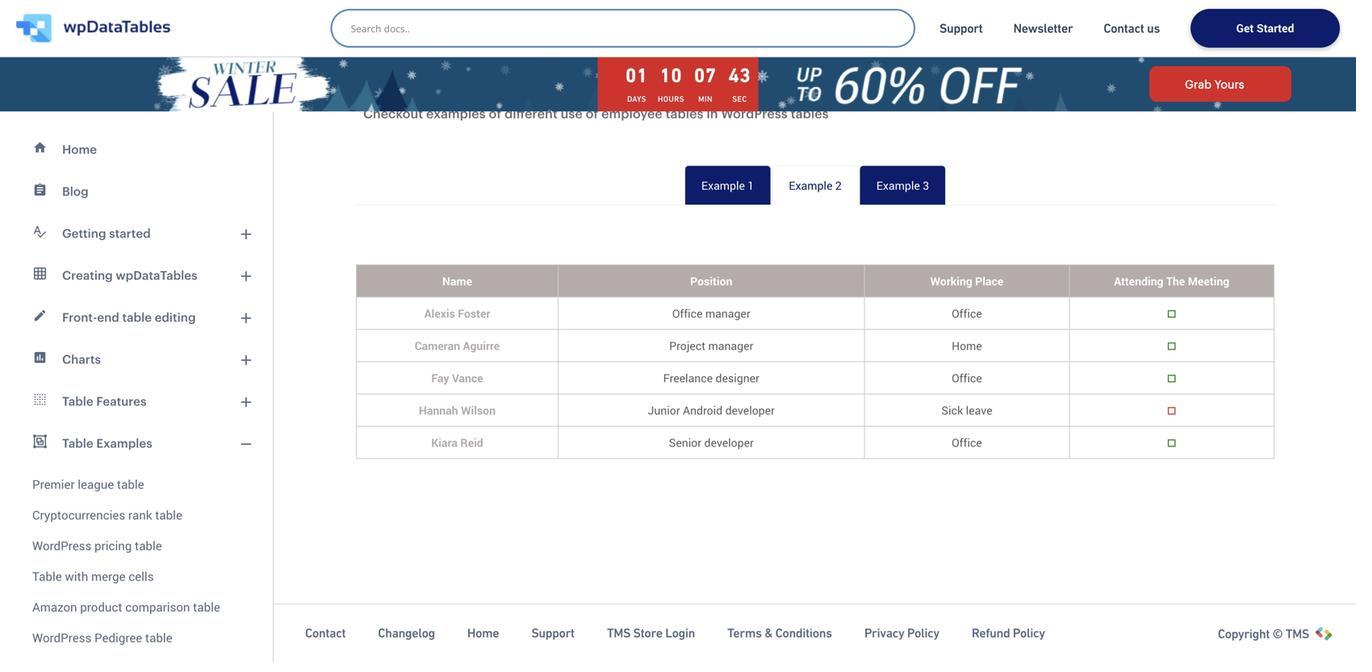 Task type: describe. For each thing, give the bounding box(es) containing it.
office manager
[[673, 306, 751, 321]]

1 horizontal spatial home link
[[467, 625, 499, 641]]

premier league table link
[[10, 464, 263, 500]]

sick leave
[[942, 403, 993, 418]]

features
[[96, 394, 147, 408]]

with
[[65, 568, 88, 585]]

contact link
[[305, 625, 346, 641]]

table features link
[[10, 380, 263, 422]]

sec
[[733, 94, 747, 104]]

attending
[[1114, 273, 1164, 289]]

pedigree
[[95, 629, 142, 646]]

newsletter
[[1014, 21, 1073, 36]]

front-end table editing
[[62, 310, 196, 324]]

days
[[627, 94, 647, 104]]

table for cryptocurrencies rank table
[[155, 507, 182, 523]]

contact us
[[1104, 21, 1160, 36]]

manager for office manager
[[706, 306, 751, 321]]

wpdatatables inside employee tables by wpdatatables checkout examples of different use of employee tables in wordpress tables
[[504, 80, 603, 99]]

check image for home
[[1168, 341, 1176, 352]]

example for example 3
[[877, 178, 920, 193]]

copyright © tms
[[1218, 627, 1310, 641]]

fay
[[431, 370, 449, 386]]

employee
[[363, 80, 433, 99]]

07
[[694, 64, 717, 86]]

wordpress for wordpress pricing table
[[32, 537, 91, 554]]

2 vertical spatial home
[[467, 626, 499, 640]]

table features
[[62, 394, 147, 408]]

product
[[80, 599, 122, 615]]

0 horizontal spatial support link
[[532, 625, 575, 641]]

getting started
[[62, 226, 151, 240]]

comparison
[[125, 599, 190, 615]]

©
[[1273, 627, 1283, 641]]

office for freelance designer
[[952, 370, 982, 386]]

table examples
[[62, 436, 152, 450]]

creating wpdatatables link
[[10, 254, 263, 296]]

wordpress pedigree table
[[32, 629, 172, 646]]

name
[[442, 273, 472, 289]]

refund policy
[[972, 626, 1045, 640]]

started
[[1257, 20, 1295, 36]]

android
[[683, 403, 723, 418]]

employee tables by wpdatatables checkout examples of different use of employee tables in wordpress tables
[[363, 80, 829, 121]]

hours
[[658, 94, 685, 104]]

yours
[[1215, 78, 1245, 90]]

wpdatatables - tables and charts manager wordpress plugin image
[[16, 14, 170, 43]]

amazon product comparison table
[[32, 599, 220, 615]]

tms store login link
[[607, 625, 695, 641]]

junior android developer
[[648, 403, 775, 418]]

example 3 link
[[860, 165, 946, 206]]

cancel x image
[[1168, 405, 1176, 417]]

alexis foster
[[424, 306, 490, 321]]

terms
[[728, 626, 762, 640]]

0 vertical spatial developer
[[726, 403, 775, 418]]

in
[[707, 106, 718, 121]]

hannah wilson
[[419, 403, 496, 418]]

get started
[[1237, 20, 1295, 36]]

senior
[[669, 435, 702, 450]]

contact for contact
[[305, 626, 346, 640]]

alexis
[[424, 306, 455, 321]]

example for example 2
[[789, 178, 833, 193]]

fay vance
[[431, 370, 483, 386]]

table with merge cells link
[[10, 561, 263, 592]]

Search input search field
[[351, 17, 904, 40]]

amazon
[[32, 599, 77, 615]]

rank
[[128, 507, 152, 523]]

employee
[[602, 106, 663, 121]]

Search form search field
[[351, 17, 904, 40]]

working
[[931, 273, 973, 289]]

sick
[[942, 403, 963, 418]]

league
[[78, 476, 114, 493]]

leave
[[966, 403, 993, 418]]

refund
[[972, 626, 1010, 640]]

project manager
[[670, 338, 754, 353]]

kiara reid
[[431, 435, 483, 450]]

cryptocurrencies rank table
[[32, 507, 182, 523]]

front-
[[62, 310, 97, 324]]

newsletter link
[[1014, 20, 1073, 36]]

1 horizontal spatial tms
[[1286, 627, 1310, 641]]

grab yours
[[1185, 78, 1245, 90]]

privacy policy link
[[865, 625, 940, 641]]

aguirre
[[463, 338, 500, 353]]

meeting
[[1188, 273, 1230, 289]]

table examples link
[[10, 422, 263, 464]]

table for premier league table
[[117, 476, 144, 493]]

01
[[626, 64, 648, 86]]

office for office manager
[[952, 306, 982, 321]]

1 horizontal spatial tables
[[666, 106, 704, 121]]

us
[[1147, 21, 1160, 36]]

cryptocurrencies
[[32, 507, 125, 523]]

policy for refund policy
[[1013, 626, 1045, 640]]

position
[[690, 273, 733, 289]]

senior developer
[[669, 435, 754, 450]]

getting
[[62, 226, 106, 240]]

1 vertical spatial developer
[[705, 435, 754, 450]]

0 vertical spatial support link
[[940, 20, 983, 36]]



Task type: locate. For each thing, give the bounding box(es) containing it.
home link
[[10, 128, 263, 170], [467, 625, 499, 641]]

0 horizontal spatial home link
[[10, 128, 263, 170]]

cryptocurrencies rank table link
[[10, 500, 263, 531]]

example left 2
[[789, 178, 833, 193]]

table down charts
[[62, 394, 93, 408]]

table right end
[[122, 310, 152, 324]]

check image
[[1168, 308, 1176, 320], [1168, 373, 1176, 384]]

check image for manager
[[1168, 308, 1176, 320]]

home up "blog"
[[62, 142, 97, 156]]

1 check image from the top
[[1168, 308, 1176, 320]]

grab
[[1185, 78, 1212, 90]]

merge
[[91, 568, 126, 585]]

policy inside privacy policy link
[[908, 626, 940, 640]]

example left 3
[[877, 178, 920, 193]]

office down working place
[[952, 306, 982, 321]]

tms left store
[[607, 626, 631, 640]]

support link
[[940, 20, 983, 36], [532, 625, 575, 641]]

1 vertical spatial contact
[[305, 626, 346, 640]]

table for front-end table editing
[[122, 310, 152, 324]]

office
[[673, 306, 703, 321], [952, 306, 982, 321], [952, 370, 982, 386], [952, 435, 982, 450]]

office for senior developer
[[952, 435, 982, 450]]

cells
[[129, 568, 154, 585]]

2 horizontal spatial home
[[952, 338, 982, 353]]

1 vertical spatial support link
[[532, 625, 575, 641]]

0 horizontal spatial tms
[[607, 626, 631, 640]]

1 horizontal spatial of
[[586, 106, 599, 121]]

wordpress inside employee tables by wpdatatables checkout examples of different use of employee tables in wordpress tables
[[721, 106, 788, 121]]

support
[[940, 21, 983, 36], [532, 626, 575, 640]]

example for example 1
[[702, 178, 745, 193]]

1 vertical spatial manager
[[709, 338, 754, 353]]

store
[[634, 626, 663, 640]]

table inside table examples link
[[62, 436, 93, 450]]

example 1 link
[[685, 165, 771, 206]]

wordpress down sec
[[721, 106, 788, 121]]

freelance
[[663, 370, 713, 386]]

0 vertical spatial support
[[940, 21, 983, 36]]

tables up example 2 link
[[791, 106, 829, 121]]

home link right changelog link
[[467, 625, 499, 641]]

0 vertical spatial check image
[[1168, 341, 1176, 352]]

premier
[[32, 476, 75, 493]]

0 vertical spatial contact
[[1104, 21, 1145, 36]]

table for table examples
[[62, 436, 93, 450]]

0 horizontal spatial contact
[[305, 626, 346, 640]]

2 check image from the top
[[1168, 373, 1176, 384]]

wordpress pedigree table link
[[10, 623, 263, 653]]

copyright
[[1218, 627, 1270, 641]]

1 horizontal spatial contact
[[1104, 21, 1145, 36]]

home right changelog link
[[467, 626, 499, 640]]

wilson
[[461, 403, 496, 418]]

table up "premier league table"
[[62, 436, 93, 450]]

example left 1
[[702, 178, 745, 193]]

0 horizontal spatial wpdatatables
[[116, 268, 198, 282]]

example inside example 3 link
[[877, 178, 920, 193]]

contact us link
[[1104, 20, 1160, 36]]

table for wordpress pricing table
[[135, 537, 162, 554]]

home up sick leave
[[952, 338, 982, 353]]

manager for project manager
[[709, 338, 754, 353]]

working place
[[931, 273, 1004, 289]]

place
[[976, 273, 1004, 289]]

1 vertical spatial table
[[62, 436, 93, 450]]

login
[[666, 626, 695, 640]]

&
[[765, 626, 773, 640]]

terms & conditions link
[[728, 625, 832, 641]]

example inside example 2 link
[[789, 178, 833, 193]]

charts
[[62, 352, 101, 366]]

1 horizontal spatial home
[[467, 626, 499, 640]]

check image up cancel x icon
[[1168, 341, 1176, 352]]

creating wpdatatables
[[62, 268, 198, 282]]

1 vertical spatial check image
[[1168, 373, 1176, 384]]

1 vertical spatial check image
[[1168, 438, 1176, 449]]

1 check image from the top
[[1168, 341, 1176, 352]]

hannah
[[419, 403, 458, 418]]

1 horizontal spatial wpdatatables
[[504, 80, 603, 99]]

tables down hours
[[666, 106, 704, 121]]

wordpress for wordpress pedigree table
[[32, 629, 91, 646]]

0 horizontal spatial policy
[[908, 626, 940, 640]]

check image
[[1168, 341, 1176, 352], [1168, 438, 1176, 449]]

wordpress inside "link"
[[32, 537, 91, 554]]

2 vertical spatial wordpress
[[32, 629, 91, 646]]

blog link
[[10, 170, 263, 212]]

office down sick leave
[[952, 435, 982, 450]]

table inside table features link
[[62, 394, 93, 408]]

wordpress down amazon
[[32, 629, 91, 646]]

privacy policy
[[865, 626, 940, 640]]

tms right ©
[[1286, 627, 1310, 641]]

office up project
[[673, 306, 703, 321]]

table up cells
[[135, 537, 162, 554]]

table down comparison
[[145, 629, 172, 646]]

1 horizontal spatial policy
[[1013, 626, 1045, 640]]

0 vertical spatial check image
[[1168, 308, 1176, 320]]

contact for contact us
[[1104, 21, 1145, 36]]

0 vertical spatial home link
[[10, 128, 263, 170]]

policy inside refund policy link
[[1013, 626, 1045, 640]]

policy right privacy
[[908, 626, 940, 640]]

1 policy from the left
[[908, 626, 940, 640]]

of right the use
[[586, 106, 599, 121]]

1 horizontal spatial support
[[940, 21, 983, 36]]

editing
[[155, 310, 196, 324]]

developer
[[726, 403, 775, 418], [705, 435, 754, 450]]

table inside table with merge cells link
[[32, 568, 62, 585]]

blog
[[62, 184, 89, 198]]

min
[[698, 94, 713, 104]]

3 example from the left
[[877, 178, 920, 193]]

table for table with merge cells
[[32, 568, 62, 585]]

1
[[748, 178, 754, 193]]

get started link
[[1191, 9, 1340, 48]]

tms store login
[[607, 626, 695, 640]]

wordpress
[[721, 106, 788, 121], [32, 537, 91, 554], [32, 629, 91, 646]]

wpdatatables
[[504, 80, 603, 99], [116, 268, 198, 282]]

check image down cancel x icon
[[1168, 438, 1176, 449]]

table up cryptocurrencies rank table link on the left of page
[[117, 476, 144, 493]]

1 vertical spatial wordpress
[[32, 537, 91, 554]]

0 vertical spatial manager
[[706, 306, 751, 321]]

1 vertical spatial home link
[[467, 625, 499, 641]]

table right comparison
[[193, 599, 220, 615]]

of down by
[[489, 106, 502, 121]]

check image for office
[[1168, 438, 1176, 449]]

policy
[[908, 626, 940, 640], [1013, 626, 1045, 640]]

manager up 'designer'
[[709, 338, 754, 353]]

examples
[[96, 436, 152, 450]]

2
[[836, 178, 842, 193]]

0 vertical spatial wordpress
[[721, 106, 788, 121]]

0 vertical spatial table
[[62, 394, 93, 408]]

0 vertical spatial wpdatatables
[[504, 80, 603, 99]]

wordpress inside 'link'
[[32, 629, 91, 646]]

of
[[489, 106, 502, 121], [586, 106, 599, 121]]

1 vertical spatial support
[[532, 626, 575, 640]]

2 horizontal spatial example
[[877, 178, 920, 193]]

reid
[[461, 435, 483, 450]]

grab yours link
[[1150, 66, 1292, 102]]

example inside the example 1 link
[[702, 178, 745, 193]]

table for table features
[[62, 394, 93, 408]]

0 vertical spatial home
[[62, 142, 97, 156]]

1 example from the left
[[702, 178, 745, 193]]

developer down junior android developer
[[705, 435, 754, 450]]

1 horizontal spatial example
[[789, 178, 833, 193]]

attending the meeting
[[1114, 273, 1230, 289]]

2 example from the left
[[789, 178, 833, 193]]

check image for designer
[[1168, 373, 1176, 384]]

policy right refund
[[1013, 626, 1045, 640]]

check image down attending the meeting on the top right of page
[[1168, 308, 1176, 320]]

table inside "link"
[[135, 537, 162, 554]]

junior
[[648, 403, 680, 418]]

tables up examples
[[436, 80, 480, 99]]

0 horizontal spatial support
[[532, 626, 575, 640]]

example
[[702, 178, 745, 193], [789, 178, 833, 193], [877, 178, 920, 193]]

changelog link
[[378, 625, 435, 641]]

freelance designer
[[663, 370, 760, 386]]

1 horizontal spatial support link
[[940, 20, 983, 36]]

getting started link
[[10, 212, 263, 254]]

table with merge cells
[[32, 568, 154, 585]]

0 horizontal spatial example
[[702, 178, 745, 193]]

table right rank at the bottom left
[[155, 507, 182, 523]]

1 vertical spatial wpdatatables
[[116, 268, 198, 282]]

charts link
[[10, 338, 263, 380]]

office up sick leave
[[952, 370, 982, 386]]

0 horizontal spatial of
[[489, 106, 502, 121]]

example 2 link
[[772, 165, 859, 206]]

0 horizontal spatial tables
[[436, 80, 480, 99]]

2 check image from the top
[[1168, 438, 1176, 449]]

2 vertical spatial table
[[32, 568, 62, 585]]

2 policy from the left
[[1013, 626, 1045, 640]]

wpdatatables up the use
[[504, 80, 603, 99]]

developer down 'designer'
[[726, 403, 775, 418]]

table left with
[[32, 568, 62, 585]]

example 2
[[789, 178, 842, 193]]

foster
[[458, 306, 490, 321]]

changelog
[[378, 626, 435, 640]]

1 of from the left
[[489, 106, 502, 121]]

home link up "blog"
[[10, 128, 263, 170]]

support for top support link
[[940, 21, 983, 36]]

table for wordpress pedigree table
[[145, 629, 172, 646]]

checkout
[[363, 106, 423, 121]]

1 vertical spatial home
[[952, 338, 982, 353]]

end
[[97, 310, 119, 324]]

2 horizontal spatial tables
[[791, 106, 829, 121]]

support for the left support link
[[532, 626, 575, 640]]

2 of from the left
[[586, 106, 599, 121]]

premier league table
[[32, 476, 144, 493]]

cameran
[[415, 338, 460, 353]]

manager up project manager
[[706, 306, 751, 321]]

policy for privacy policy
[[908, 626, 940, 640]]

table inside 'link'
[[145, 629, 172, 646]]

different
[[505, 106, 558, 121]]

check image up cancel x icon
[[1168, 373, 1176, 384]]

0 horizontal spatial home
[[62, 142, 97, 156]]

tms
[[607, 626, 631, 640], [1286, 627, 1310, 641]]

get
[[1237, 20, 1254, 36]]

wordpress up with
[[32, 537, 91, 554]]

designer
[[716, 370, 760, 386]]

wordpress pricing table link
[[10, 531, 263, 561]]

wpdatatables up the editing
[[116, 268, 198, 282]]

kiara
[[431, 435, 458, 450]]



Task type: vqa. For each thing, say whether or not it's contained in the screenshot.
caret image
no



